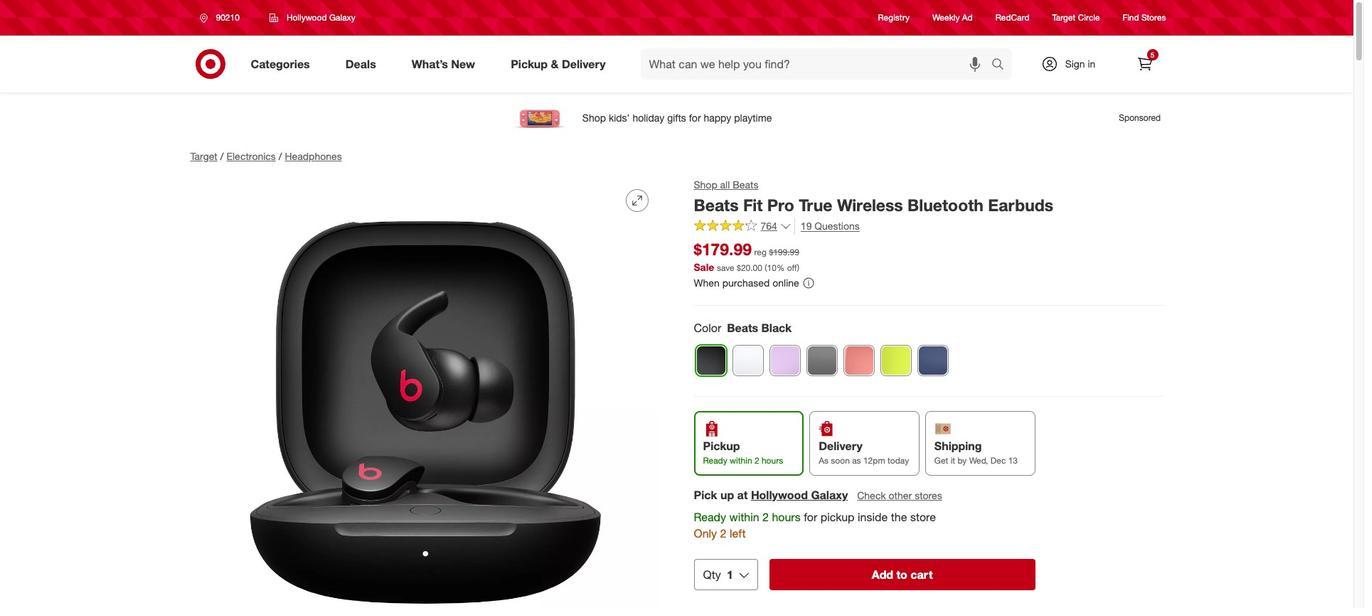 Task type: describe. For each thing, give the bounding box(es) containing it.
%
[[777, 263, 785, 274]]

check other stores
[[858, 490, 943, 502]]

cart
[[911, 568, 933, 582]]

what's
[[412, 57, 448, 71]]

find stores link
[[1123, 12, 1167, 24]]

hollywood galaxy button
[[751, 488, 848, 504]]

1 vertical spatial 2
[[763, 510, 769, 525]]

for
[[804, 510, 818, 525]]

sign in link
[[1029, 48, 1118, 80]]

advertisement region
[[179, 101, 1175, 135]]

shop
[[694, 179, 718, 191]]

headphones
[[285, 150, 342, 162]]

find stores
[[1123, 12, 1167, 23]]

deals link
[[334, 48, 394, 80]]

search
[[985, 58, 1019, 72]]

all
[[721, 179, 730, 191]]

pickup for ready
[[703, 439, 740, 453]]

90210 button
[[190, 5, 255, 31]]

764
[[761, 220, 778, 232]]

beats fit pro true wireless bluetooth earbuds, 1 of 23 image
[[190, 178, 660, 608]]

left
[[730, 527, 746, 541]]

add to cart button
[[770, 559, 1036, 591]]

pick
[[694, 488, 718, 503]]

pickup ready within 2 hours
[[703, 439, 784, 466]]

hours inside pickup ready within 2 hours
[[762, 455, 784, 466]]

delivery as soon as 12pm today
[[819, 439, 910, 466]]

qty
[[703, 568, 721, 582]]

wed,
[[970, 455, 989, 466]]

beats black image
[[696, 346, 726, 376]]

electronics link
[[227, 150, 276, 162]]

save
[[717, 263, 735, 274]]

add to cart
[[872, 568, 933, 582]]

categories
[[251, 57, 310, 71]]

dec
[[991, 455, 1006, 466]]

$179.99 reg $199.99 sale save $ 20.00 ( 10 % off )
[[694, 239, 800, 274]]

stores
[[915, 490, 943, 502]]

get
[[935, 455, 949, 466]]

search button
[[985, 48, 1019, 83]]

1 / from the left
[[220, 150, 224, 162]]

fit
[[744, 195, 763, 215]]

shop all beats beats fit pro true wireless bluetooth earbuds
[[694, 179, 1054, 215]]

stone purple image
[[770, 346, 800, 376]]

black
[[762, 321, 792, 335]]

1
[[727, 568, 733, 582]]

What can we help you find? suggestions appear below search field
[[641, 48, 995, 80]]

$
[[737, 263, 741, 274]]

shipping get it by wed, dec 13
[[935, 439, 1018, 466]]

questions
[[815, 220, 860, 232]]

online
[[773, 277, 800, 289]]

wireless
[[837, 195, 904, 215]]

target / electronics / headphones
[[190, 150, 342, 162]]

off
[[787, 263, 798, 274]]

weekly
[[933, 12, 960, 23]]

to
[[897, 568, 908, 582]]

764 link
[[694, 218, 792, 236]]

other
[[889, 490, 912, 502]]

what's new
[[412, 57, 475, 71]]

$179.99
[[694, 239, 752, 259]]

add
[[872, 568, 894, 582]]

&
[[551, 57, 559, 71]]

tidal blue image
[[918, 346, 948, 376]]

ready within 2 hours for pickup inside the store only 2 left
[[694, 510, 937, 541]]

2 vertical spatial 2
[[721, 527, 727, 541]]

in
[[1088, 58, 1096, 70]]

hollywood galaxy button
[[260, 5, 365, 31]]

hours inside ready within 2 hours for pickup inside the store only 2 left
[[772, 510, 801, 525]]

19 questions link
[[795, 218, 860, 235]]

target circle
[[1053, 12, 1101, 23]]

purchased
[[723, 277, 770, 289]]

90210
[[216, 12, 240, 23]]

it
[[951, 455, 956, 466]]

ready inside pickup ready within 2 hours
[[703, 455, 728, 466]]

only
[[694, 527, 717, 541]]

find
[[1123, 12, 1140, 23]]

reg
[[755, 247, 767, 257]]

qty 1
[[703, 568, 733, 582]]

pick up at hollywood galaxy
[[694, 488, 848, 503]]

target circle link
[[1053, 12, 1101, 24]]

within inside ready within 2 hours for pickup inside the store only 2 left
[[730, 510, 760, 525]]



Task type: vqa. For each thing, say whether or not it's contained in the screenshot.
pickup
yes



Task type: locate. For each thing, give the bounding box(es) containing it.
1 horizontal spatial 2
[[755, 455, 760, 466]]

/ right target link
[[220, 150, 224, 162]]

categories link
[[239, 48, 328, 80]]

beats white image
[[733, 346, 763, 376]]

deals
[[346, 57, 376, 71]]

1 vertical spatial hollywood
[[751, 488, 808, 503]]

2 left the left
[[721, 527, 727, 541]]

1 horizontal spatial pickup
[[703, 439, 740, 453]]

ready
[[703, 455, 728, 466], [694, 510, 727, 525]]

true
[[799, 195, 833, 215]]

1 vertical spatial hours
[[772, 510, 801, 525]]

pickup
[[821, 510, 855, 525]]

the
[[891, 510, 908, 525]]

registry
[[879, 12, 910, 23]]

as
[[853, 455, 861, 466]]

headphones link
[[285, 150, 342, 162]]

color beats black
[[694, 321, 792, 335]]

12pm
[[864, 455, 886, 466]]

hollywood galaxy
[[287, 12, 356, 23]]

0 horizontal spatial target
[[190, 150, 218, 162]]

19
[[801, 220, 812, 232]]

2 down pick up at hollywood galaxy
[[763, 510, 769, 525]]

0 vertical spatial galaxy
[[329, 12, 356, 23]]

0 vertical spatial ready
[[703, 455, 728, 466]]

2 inside pickup ready within 2 hours
[[755, 455, 760, 466]]

when purchased online
[[694, 277, 800, 289]]

pickup
[[511, 57, 548, 71], [703, 439, 740, 453]]

1 vertical spatial beats
[[694, 195, 739, 215]]

2 vertical spatial beats
[[727, 321, 759, 335]]

1 vertical spatial delivery
[[819, 439, 863, 453]]

pickup inside pickup & delivery link
[[511, 57, 548, 71]]

when
[[694, 277, 720, 289]]

target for target circle
[[1053, 12, 1076, 23]]

new
[[451, 57, 475, 71]]

sage gray image
[[807, 346, 837, 376]]

circle
[[1079, 12, 1101, 23]]

galaxy up "pickup"
[[812, 488, 848, 503]]

hollywood
[[287, 12, 327, 23], [751, 488, 808, 503]]

0 horizontal spatial pickup
[[511, 57, 548, 71]]

(
[[765, 263, 767, 274]]

0 horizontal spatial delivery
[[562, 57, 606, 71]]

weekly ad link
[[933, 12, 973, 24]]

ready up only
[[694, 510, 727, 525]]

target left electronics
[[190, 150, 218, 162]]

within up at
[[730, 455, 753, 466]]

target link
[[190, 150, 218, 162]]

beats down all
[[694, 195, 739, 215]]

0 vertical spatial hollywood
[[287, 12, 327, 23]]

2
[[755, 455, 760, 466], [763, 510, 769, 525], [721, 527, 727, 541]]

5 link
[[1130, 48, 1161, 80]]

within inside pickup ready within 2 hours
[[730, 455, 753, 466]]

pickup for &
[[511, 57, 548, 71]]

electronics
[[227, 150, 276, 162]]

delivery up soon on the right of page
[[819, 439, 863, 453]]

0 horizontal spatial galaxy
[[329, 12, 356, 23]]

shipping
[[935, 439, 982, 453]]

delivery inside delivery as soon as 12pm today
[[819, 439, 863, 453]]

by
[[958, 455, 967, 466]]

coral pink image
[[844, 346, 874, 376]]

1 vertical spatial target
[[190, 150, 218, 162]]

10
[[767, 263, 777, 274]]

1 horizontal spatial delivery
[[819, 439, 863, 453]]

pickup up up
[[703, 439, 740, 453]]

0 horizontal spatial 2
[[721, 527, 727, 541]]

)
[[798, 263, 800, 274]]

delivery right &
[[562, 57, 606, 71]]

hollywood up categories 'link'
[[287, 12, 327, 23]]

1 horizontal spatial target
[[1053, 12, 1076, 23]]

0 vertical spatial target
[[1053, 12, 1076, 23]]

$199.99
[[769, 247, 800, 257]]

within
[[730, 455, 753, 466], [730, 510, 760, 525]]

0 vertical spatial 2
[[755, 455, 760, 466]]

20.00
[[741, 263, 763, 274]]

pickup inside pickup ready within 2 hours
[[703, 439, 740, 453]]

sign
[[1066, 58, 1086, 70]]

0 vertical spatial pickup
[[511, 57, 548, 71]]

1 horizontal spatial hollywood
[[751, 488, 808, 503]]

0 horizontal spatial /
[[220, 150, 224, 162]]

target left circle
[[1053, 12, 1076, 23]]

at
[[738, 488, 748, 503]]

ready inside ready within 2 hours for pickup inside the store only 2 left
[[694, 510, 727, 525]]

volt yellow image
[[881, 346, 911, 376]]

0 vertical spatial beats
[[733, 179, 759, 191]]

2 up pick up at hollywood galaxy
[[755, 455, 760, 466]]

0 vertical spatial within
[[730, 455, 753, 466]]

1 horizontal spatial galaxy
[[812, 488, 848, 503]]

beats up beats white image
[[727, 321, 759, 335]]

0 vertical spatial hours
[[762, 455, 784, 466]]

pickup & delivery
[[511, 57, 606, 71]]

hours
[[762, 455, 784, 466], [772, 510, 801, 525]]

as
[[819, 455, 829, 466]]

19 questions
[[801, 220, 860, 232]]

target
[[1053, 12, 1076, 23], [190, 150, 218, 162]]

pro
[[768, 195, 795, 215]]

hours up pick up at hollywood galaxy
[[762, 455, 784, 466]]

0 horizontal spatial hollywood
[[287, 12, 327, 23]]

today
[[888, 455, 910, 466]]

registry link
[[879, 12, 910, 24]]

soon
[[831, 455, 850, 466]]

hollywood inside dropdown button
[[287, 12, 327, 23]]

color
[[694, 321, 722, 335]]

up
[[721, 488, 734, 503]]

check other stores button
[[857, 488, 943, 504]]

5
[[1151, 51, 1155, 59]]

beats right all
[[733, 179, 759, 191]]

weekly ad
[[933, 12, 973, 23]]

2 / from the left
[[279, 150, 282, 162]]

target for target / electronics / headphones
[[190, 150, 218, 162]]

1 vertical spatial galaxy
[[812, 488, 848, 503]]

galaxy
[[329, 12, 356, 23], [812, 488, 848, 503]]

redcard
[[996, 12, 1030, 23]]

what's new link
[[400, 48, 493, 80]]

stores
[[1142, 12, 1167, 23]]

hollywood right at
[[751, 488, 808, 503]]

0 vertical spatial delivery
[[562, 57, 606, 71]]

hours left for
[[772, 510, 801, 525]]

1 vertical spatial pickup
[[703, 439, 740, 453]]

inside
[[858, 510, 888, 525]]

bluetooth
[[908, 195, 984, 215]]

pickup & delivery link
[[499, 48, 624, 80]]

delivery
[[562, 57, 606, 71], [819, 439, 863, 453]]

store
[[911, 510, 937, 525]]

/ right electronics
[[279, 150, 282, 162]]

pickup left &
[[511, 57, 548, 71]]

ad
[[963, 12, 973, 23]]

galaxy inside dropdown button
[[329, 12, 356, 23]]

1 vertical spatial ready
[[694, 510, 727, 525]]

galaxy up deals
[[329, 12, 356, 23]]

1 vertical spatial within
[[730, 510, 760, 525]]

1 horizontal spatial /
[[279, 150, 282, 162]]

13
[[1009, 455, 1018, 466]]

2 horizontal spatial 2
[[763, 510, 769, 525]]

/
[[220, 150, 224, 162], [279, 150, 282, 162]]

ready up pick on the right of the page
[[703, 455, 728, 466]]

within up the left
[[730, 510, 760, 525]]

redcard link
[[996, 12, 1030, 24]]



